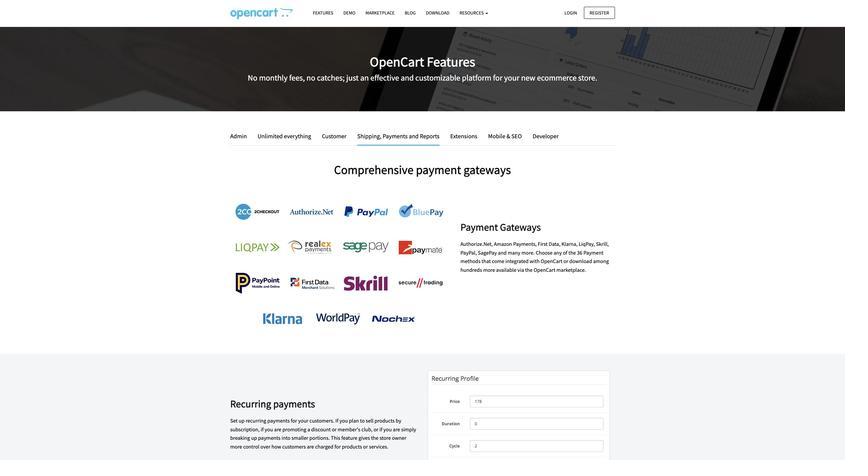 Task type: locate. For each thing, give the bounding box(es) containing it.
up up control
[[251, 435, 257, 442]]

you up store
[[384, 426, 392, 433]]

marketplace
[[366, 10, 395, 16]]

1 horizontal spatial your
[[505, 72, 520, 83]]

more down breaking
[[230, 444, 242, 450]]

0 vertical spatial payment
[[461, 221, 498, 234]]

more
[[484, 267, 496, 273], [230, 444, 242, 450]]

for
[[493, 72, 503, 83], [291, 418, 297, 424], [335, 444, 341, 450]]

0 horizontal spatial features
[[313, 10, 334, 16]]

0 horizontal spatial more
[[230, 444, 242, 450]]

0 horizontal spatial your
[[298, 418, 309, 424]]

mobile & seo link
[[484, 132, 527, 141]]

for down this
[[335, 444, 341, 450]]

0 horizontal spatial products
[[342, 444, 362, 450]]

and down amazon
[[498, 249, 507, 256]]

hundreds
[[461, 267, 483, 273]]

everything
[[284, 132, 311, 140]]

login
[[565, 10, 578, 16]]

if
[[336, 418, 339, 424]]

and
[[401, 72, 414, 83], [409, 132, 419, 140], [498, 249, 507, 256]]

your left new
[[505, 72, 520, 83]]

methods
[[461, 258, 481, 265]]

are down by
[[393, 426, 400, 433]]

your
[[505, 72, 520, 83], [298, 418, 309, 424]]

0 horizontal spatial if
[[261, 426, 264, 433]]

resources
[[460, 10, 485, 16]]

payments down recurring payments
[[268, 418, 290, 424]]

customers.
[[310, 418, 335, 424]]

1 vertical spatial more
[[230, 444, 242, 450]]

opencart down with
[[534, 267, 556, 273]]

amazon
[[494, 241, 513, 248]]

recurring
[[230, 398, 271, 411]]

recurring payments
[[230, 398, 315, 411]]

opencart down any
[[541, 258, 563, 265]]

admin
[[230, 132, 247, 140]]

and inside authorize.net, amazon payments, first data, klarna, liqpay, skrill, paypal, sagepay and many more. choose any of the 36 payment methods that come integrated with opencart or download among hundreds more available via the opencart marketplace.
[[498, 249, 507, 256]]

payment up 'authorize.net,'
[[461, 221, 498, 234]]

0 horizontal spatial the
[[371, 435, 379, 442]]

member's
[[338, 426, 361, 433]]

payments up over
[[258, 435, 281, 442]]

1 vertical spatial features
[[427, 53, 476, 70]]

0 vertical spatial more
[[484, 267, 496, 273]]

if down "recurring"
[[261, 426, 264, 433]]

1 horizontal spatial if
[[380, 426, 383, 433]]

products down feature
[[342, 444, 362, 450]]

0 vertical spatial for
[[493, 72, 503, 83]]

0 vertical spatial and
[[401, 72, 414, 83]]

are left "promoting"
[[274, 426, 282, 433]]

1 horizontal spatial are
[[307, 444, 314, 450]]

opencart up effective
[[370, 53, 425, 70]]

payment
[[416, 162, 462, 178]]

comprehensive payment gateways
[[334, 162, 511, 178]]

or down the gives
[[363, 444, 368, 450]]

0 horizontal spatial for
[[291, 418, 297, 424]]

gateways
[[500, 221, 541, 234]]

if
[[261, 426, 264, 433], [380, 426, 383, 433]]

any
[[554, 249, 562, 256]]

blog
[[405, 10, 416, 16]]

recurring
[[246, 418, 267, 424]]

payment
[[461, 221, 498, 234], [584, 249, 604, 256]]

download
[[426, 10, 450, 16]]

up right set
[[239, 418, 245, 424]]

your up a
[[298, 418, 309, 424]]

1 vertical spatial payment
[[584, 249, 604, 256]]

or right club,
[[374, 426, 379, 433]]

and inside opencart features no monthly fees, no catches; just an effective and customizable platform for your new ecommerce store.
[[401, 72, 414, 83]]

payment down liqpay,
[[584, 249, 604, 256]]

1 vertical spatial your
[[298, 418, 309, 424]]

charged
[[315, 444, 334, 450]]

1 horizontal spatial more
[[484, 267, 496, 273]]

authorize.net, amazon payments, first data, klarna, liqpay, skrill, paypal, sagepay and many more. choose any of the 36 payment methods that come integrated with opencart or download among hundreds more available via the opencart marketplace.
[[461, 241, 610, 273]]

demo link
[[339, 7, 361, 19]]

by
[[396, 418, 402, 424]]

features up customizable
[[427, 53, 476, 70]]

the inside the set up recurring payments for your customers. if you plan to sell products by subscription, if you are promoting a discount or member's club, or if you are simply breaking up payments into smaller portions. this feature gives the store owner more control over how customers are charged for products or services.
[[371, 435, 379, 442]]

0 vertical spatial products
[[375, 418, 395, 424]]

features inside opencart features no monthly fees, no catches; just an effective and customizable platform for your new ecommerce store.
[[427, 53, 476, 70]]

opencart - features image
[[230, 7, 293, 19]]

smaller
[[292, 435, 309, 442]]

the up services.
[[371, 435, 379, 442]]

payments up "promoting"
[[273, 398, 315, 411]]

recurring payments image
[[428, 371, 610, 461]]

download link
[[421, 7, 455, 19]]

you down "recurring"
[[265, 426, 273, 433]]

2 if from the left
[[380, 426, 383, 433]]

more inside the set up recurring payments for your customers. if you plan to sell products by subscription, if you are promoting a discount or member's club, or if you are simply breaking up payments into smaller portions. this feature gives the store owner more control over how customers are charged for products or services.
[[230, 444, 242, 450]]

0 vertical spatial payments
[[273, 398, 315, 411]]

2 vertical spatial for
[[335, 444, 341, 450]]

2 vertical spatial and
[[498, 249, 507, 256]]

to
[[360, 418, 365, 424]]

the right via
[[526, 267, 533, 273]]

opencart
[[370, 53, 425, 70], [541, 258, 563, 265], [534, 267, 556, 273]]

more down that at bottom
[[484, 267, 496, 273]]

features left demo
[[313, 10, 334, 16]]

plan
[[349, 418, 359, 424]]

breaking
[[230, 435, 250, 442]]

or
[[564, 258, 569, 265], [332, 426, 337, 433], [374, 426, 379, 433], [363, 444, 368, 450]]

1 horizontal spatial up
[[251, 435, 257, 442]]

0 horizontal spatial you
[[265, 426, 273, 433]]

sell
[[366, 418, 374, 424]]

and left reports
[[409, 132, 419, 140]]

1 horizontal spatial payment
[[584, 249, 604, 256]]

or down "of" at the right bottom of the page
[[564, 258, 569, 265]]

catches;
[[317, 72, 345, 83]]

up
[[239, 418, 245, 424], [251, 435, 257, 442]]

payment inside authorize.net, amazon payments, first data, klarna, liqpay, skrill, paypal, sagepay and many more. choose any of the 36 payment methods that come integrated with opencart or download among hundreds more available via the opencart marketplace.
[[584, 249, 604, 256]]

products left by
[[375, 418, 395, 424]]

payments
[[273, 398, 315, 411], [268, 418, 290, 424], [258, 435, 281, 442]]

unlimited everything
[[258, 132, 311, 140]]

and for authorize.net,
[[498, 249, 507, 256]]

1 horizontal spatial for
[[335, 444, 341, 450]]

reports
[[420, 132, 440, 140]]

2 horizontal spatial for
[[493, 72, 503, 83]]

1 vertical spatial the
[[526, 267, 533, 273]]

1 vertical spatial opencart
[[541, 258, 563, 265]]

you
[[340, 418, 348, 424], [265, 426, 273, 433], [384, 426, 392, 433]]

more inside authorize.net, amazon payments, first data, klarna, liqpay, skrill, paypal, sagepay and many more. choose any of the 36 payment methods that come integrated with opencart or download among hundreds more available via the opencart marketplace.
[[484, 267, 496, 273]]

customer link
[[317, 132, 352, 141]]

2 vertical spatial the
[[371, 435, 379, 442]]

you right the if
[[340, 418, 348, 424]]

customer
[[322, 132, 347, 140]]

1 horizontal spatial features
[[427, 53, 476, 70]]

developer
[[533, 132, 559, 140]]

for up "promoting"
[[291, 418, 297, 424]]

and for opencart
[[401, 72, 414, 83]]

0 vertical spatial opencart
[[370, 53, 425, 70]]

are
[[274, 426, 282, 433], [393, 426, 400, 433], [307, 444, 314, 450]]

paypal,
[[461, 249, 477, 256]]

0 vertical spatial your
[[505, 72, 520, 83]]

products
[[375, 418, 395, 424], [342, 444, 362, 450]]

come
[[492, 258, 505, 265]]

and right effective
[[401, 72, 414, 83]]

the right "of" at the right bottom of the page
[[569, 249, 577, 256]]

customizable
[[416, 72, 461, 83]]

if up store
[[380, 426, 383, 433]]

payment gateways image
[[230, 194, 448, 337]]

for right platform
[[493, 72, 503, 83]]

of
[[563, 249, 568, 256]]

shipping,
[[358, 132, 382, 140]]

0 vertical spatial features
[[313, 10, 334, 16]]

0 horizontal spatial up
[[239, 418, 245, 424]]

are down portions.
[[307, 444, 314, 450]]

36
[[578, 249, 583, 256]]

payments
[[383, 132, 408, 140]]

2 horizontal spatial the
[[569, 249, 577, 256]]



Task type: vqa. For each thing, say whether or not it's contained in the screenshot.
OpenCart - Open Source Shopping Cart Solution image at top left
no



Task type: describe. For each thing, give the bounding box(es) containing it.
how
[[272, 444, 281, 450]]

an
[[361, 72, 369, 83]]

authorize.net,
[[461, 241, 493, 248]]

first
[[538, 241, 548, 248]]

1 vertical spatial and
[[409, 132, 419, 140]]

many
[[508, 249, 521, 256]]

among
[[594, 258, 610, 265]]

mobile
[[489, 132, 506, 140]]

developer link
[[528, 132, 559, 141]]

just
[[347, 72, 359, 83]]

set up recurring payments for your customers. if you plan to sell products by subscription, if you are promoting a discount or member's club, or if you are simply breaking up payments into smaller portions. this feature gives the store owner more control over how customers are charged for products or services.
[[230, 418, 417, 450]]

this
[[331, 435, 341, 442]]

unlimited
[[258, 132, 283, 140]]

no
[[307, 72, 316, 83]]

available
[[497, 267, 517, 273]]

extensions link
[[446, 132, 483, 141]]

feature
[[342, 435, 358, 442]]

over
[[261, 444, 271, 450]]

1 vertical spatial products
[[342, 444, 362, 450]]

monthly
[[259, 72, 288, 83]]

skrill,
[[597, 241, 609, 248]]

customers
[[283, 444, 306, 450]]

2 vertical spatial opencart
[[534, 267, 556, 273]]

&
[[507, 132, 511, 140]]

your inside opencart features no monthly fees, no catches; just an effective and customizable platform for your new ecommerce store.
[[505, 72, 520, 83]]

seo
[[512, 132, 522, 140]]

with
[[530, 258, 540, 265]]

a
[[308, 426, 310, 433]]

gives
[[359, 435, 370, 442]]

subscription,
[[230, 426, 260, 433]]

store
[[380, 435, 391, 442]]

klarna,
[[562, 241, 578, 248]]

promoting
[[283, 426, 307, 433]]

1 vertical spatial up
[[251, 435, 257, 442]]

sagepay
[[478, 249, 497, 256]]

or up this
[[332, 426, 337, 433]]

services.
[[369, 444, 389, 450]]

payment gateways
[[461, 221, 541, 234]]

payments,
[[514, 241, 537, 248]]

1 horizontal spatial products
[[375, 418, 395, 424]]

owner
[[392, 435, 407, 442]]

data,
[[549, 241, 561, 248]]

download
[[570, 258, 593, 265]]

or inside authorize.net, amazon payments, first data, klarna, liqpay, skrill, paypal, sagepay and many more. choose any of the 36 payment methods that come integrated with opencart or download among hundreds more available via the opencart marketplace.
[[564, 258, 569, 265]]

demo
[[344, 10, 356, 16]]

1 vertical spatial payments
[[268, 418, 290, 424]]

club,
[[362, 426, 373, 433]]

marketplace link
[[361, 7, 400, 19]]

0 vertical spatial the
[[569, 249, 577, 256]]

liqpay,
[[579, 241, 595, 248]]

1 horizontal spatial the
[[526, 267, 533, 273]]

simply
[[402, 426, 417, 433]]

for inside opencart features no monthly fees, no catches; just an effective and customizable platform for your new ecommerce store.
[[493, 72, 503, 83]]

set
[[230, 418, 238, 424]]

0 horizontal spatial payment
[[461, 221, 498, 234]]

2 horizontal spatial are
[[393, 426, 400, 433]]

extensions
[[451, 132, 478, 140]]

admin link
[[230, 132, 252, 141]]

effective
[[371, 72, 400, 83]]

into
[[282, 435, 291, 442]]

login link
[[559, 7, 583, 19]]

mobile & seo
[[489, 132, 522, 140]]

no
[[248, 72, 258, 83]]

register link
[[584, 7, 615, 19]]

resources link
[[455, 7, 494, 19]]

features link
[[308, 7, 339, 19]]

portions.
[[310, 435, 330, 442]]

1 horizontal spatial you
[[340, 418, 348, 424]]

comprehensive
[[334, 162, 414, 178]]

1 if from the left
[[261, 426, 264, 433]]

2 horizontal spatial you
[[384, 426, 392, 433]]

blog link
[[400, 7, 421, 19]]

2 vertical spatial payments
[[258, 435, 281, 442]]

your inside the set up recurring payments for your customers. if you plan to sell products by subscription, if you are promoting a discount or member's club, or if you are simply breaking up payments into smaller portions. this feature gives the store owner more control over how customers are charged for products or services.
[[298, 418, 309, 424]]

0 horizontal spatial are
[[274, 426, 282, 433]]

more.
[[522, 249, 535, 256]]

register
[[590, 10, 610, 16]]

that
[[482, 258, 491, 265]]

choose
[[536, 249, 553, 256]]

platform
[[462, 72, 492, 83]]

discount
[[311, 426, 331, 433]]

ecommerce
[[538, 72, 577, 83]]

opencart inside opencart features no monthly fees, no catches; just an effective and customizable platform for your new ecommerce store.
[[370, 53, 425, 70]]

integrated
[[506, 258, 529, 265]]

shipping, payments and reports
[[358, 132, 440, 140]]

shipping, payments and reports link
[[353, 132, 445, 146]]

store.
[[579, 72, 598, 83]]

0 vertical spatial up
[[239, 418, 245, 424]]

1 vertical spatial for
[[291, 418, 297, 424]]

new
[[522, 72, 536, 83]]

marketplace.
[[557, 267, 587, 273]]



